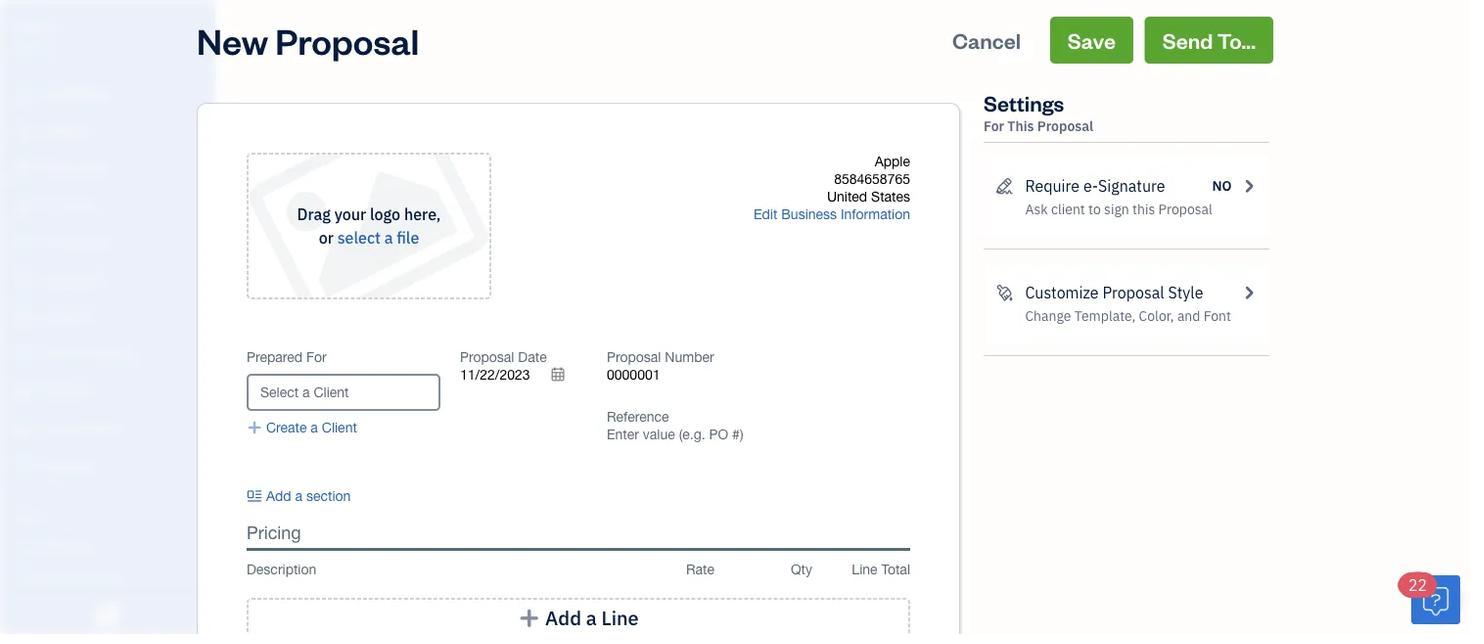 Task type: locate. For each thing, give the bounding box(es) containing it.
8584658765
[[834, 171, 910, 187]]

a left section
[[295, 488, 303, 504]]

template,
[[1074, 307, 1136, 325]]

0 vertical spatial for
[[984, 117, 1004, 135]]

resource center badge image
[[1411, 575, 1460, 624]]

chart image
[[13, 420, 36, 439]]

add right the newsection image
[[266, 488, 291, 504]]

0 vertical spatial add
[[266, 488, 291, 504]]

apple 8584658765 united states edit business information
[[754, 153, 910, 222]]

font
[[1204, 307, 1231, 325]]

save
[[1068, 26, 1116, 54]]

sign
[[1104, 200, 1129, 218]]

items and services image
[[15, 570, 209, 585]]

a for add a line
[[586, 605, 597, 630]]

for inside settings for this proposal
[[984, 117, 1004, 135]]

for right prepared
[[306, 349, 327, 365]]

signature
[[1098, 176, 1165, 196]]

a
[[384, 228, 393, 248], [311, 419, 318, 436], [295, 488, 303, 504], [586, 605, 597, 630]]

here
[[404, 204, 436, 225]]

line right plus image
[[601, 605, 639, 630]]

line left "total"
[[852, 561, 877, 577]]

total
[[881, 561, 910, 577]]

1 horizontal spatial line
[[852, 561, 877, 577]]

pricing
[[247, 522, 301, 543]]

1 horizontal spatial for
[[984, 117, 1004, 135]]

0 vertical spatial line
[[852, 561, 877, 577]]

a inside dropdown button
[[295, 488, 303, 504]]

add a line
[[545, 605, 639, 630]]

apple owner
[[16, 17, 58, 55]]

add a line button
[[247, 598, 910, 634]]

customize proposal style
[[1025, 282, 1203, 303]]

change template, color, and font
[[1025, 307, 1231, 325]]

for left this on the right
[[984, 117, 1004, 135]]

proposal
[[275, 17, 419, 63], [1037, 117, 1093, 135], [1158, 200, 1213, 218], [1102, 282, 1164, 303], [460, 349, 514, 365], [607, 349, 661, 365]]

1 vertical spatial apple
[[875, 153, 910, 169]]

apple
[[16, 17, 58, 38], [875, 153, 910, 169]]

create a client button
[[247, 419, 357, 437]]

prepared
[[247, 349, 302, 365]]

1 vertical spatial line
[[601, 605, 639, 630]]

color,
[[1139, 307, 1174, 325]]

new
[[197, 17, 268, 63]]

a left client
[[311, 419, 318, 436]]

add for add a section
[[266, 488, 291, 504]]

send to... button
[[1145, 17, 1273, 64]]

1 horizontal spatial apple
[[875, 153, 910, 169]]

Estimate date in MM/DD/YYYY format text field
[[460, 367, 577, 383]]

line
[[852, 561, 877, 577], [601, 605, 639, 630]]

a for add a section
[[295, 488, 303, 504]]

or
[[319, 228, 334, 248]]

add right plus image
[[545, 605, 581, 630]]

to
[[1088, 200, 1101, 218]]

22 button
[[1399, 573, 1460, 624]]

united
[[827, 188, 867, 205]]

1 vertical spatial for
[[306, 349, 327, 365]]

file
[[397, 228, 419, 248]]

send to...
[[1162, 26, 1256, 54]]

apple inside main 'element'
[[16, 17, 58, 38]]

information
[[841, 206, 910, 222]]

add a section
[[266, 488, 351, 504]]

paintbrush image
[[995, 281, 1013, 304]]

add inside button
[[545, 605, 581, 630]]

edit
[[754, 206, 777, 222]]

apple inside the "apple 8584658765 united states edit business information"
[[875, 153, 910, 169]]

add a section button
[[247, 487, 408, 505]]

add
[[266, 488, 291, 504], [545, 605, 581, 630]]

1 vertical spatial add
[[545, 605, 581, 630]]

save button
[[1050, 17, 1133, 64]]

description
[[247, 561, 316, 577]]

logo
[[370, 204, 400, 225]]

drag your logo here , or select a file
[[297, 204, 441, 248]]

for for settings
[[984, 117, 1004, 135]]

1 horizontal spatial add
[[545, 605, 581, 630]]

states
[[871, 188, 910, 205]]

for
[[984, 117, 1004, 135], [306, 349, 327, 365]]

plus image
[[518, 608, 541, 627]]

estimate image
[[13, 160, 36, 179]]

style
[[1168, 282, 1203, 303]]

create
[[266, 419, 307, 436]]

cancel
[[952, 26, 1021, 54]]

team members image
[[15, 538, 209, 554]]

invoice image
[[13, 197, 36, 216]]

select
[[337, 228, 381, 248]]

a for create a client
[[311, 419, 318, 436]]

newsection image
[[247, 487, 262, 505]]

apple up 8584658765
[[875, 153, 910, 169]]

a left file
[[384, 228, 393, 248]]

0 horizontal spatial for
[[306, 349, 327, 365]]

Reference Number text field
[[607, 426, 745, 443]]

add inside dropdown button
[[266, 488, 291, 504]]

rate
[[686, 561, 714, 577]]

date
[[518, 349, 547, 365]]

apple up the owner
[[16, 17, 58, 38]]

0 horizontal spatial apple
[[16, 17, 58, 38]]

0 horizontal spatial add
[[266, 488, 291, 504]]

0 horizontal spatial line
[[601, 605, 639, 630]]

0 vertical spatial apple
[[16, 17, 58, 38]]

a right plus image
[[586, 605, 597, 630]]



Task type: vqa. For each thing, say whether or not it's contained in the screenshot.
The Customize Proposal Style
yes



Task type: describe. For each thing, give the bounding box(es) containing it.
,
[[436, 204, 441, 225]]

customize
[[1025, 282, 1099, 303]]

Enter a Proposal # text field
[[607, 367, 661, 383]]

require e-signature
[[1025, 176, 1165, 196]]

proposal inside settings for this proposal
[[1037, 117, 1093, 135]]

pencilsquiggly image
[[995, 174, 1013, 198]]

this
[[1007, 117, 1034, 135]]

apple for apple 8584658765 united states edit business information
[[875, 153, 910, 169]]

main element
[[0, 0, 264, 634]]

line total
[[852, 561, 910, 577]]

client image
[[13, 122, 36, 142]]

prepared for
[[247, 349, 327, 365]]

a inside drag your logo here , or select a file
[[384, 228, 393, 248]]

proposal date
[[460, 349, 547, 365]]

cancel button
[[935, 17, 1038, 64]]

proposal number
[[607, 349, 714, 365]]

edit business information button
[[754, 206, 910, 223]]

Client text field
[[249, 376, 438, 409]]

for for prepared
[[306, 349, 327, 365]]

line inside add a line button
[[601, 605, 639, 630]]

money image
[[13, 383, 36, 402]]

your
[[334, 204, 366, 225]]

timer image
[[13, 345, 36, 365]]

apple for apple owner
[[16, 17, 58, 38]]

business
[[781, 206, 837, 222]]

no
[[1212, 177, 1232, 195]]

require
[[1025, 176, 1080, 196]]

new proposal
[[197, 17, 419, 63]]

section
[[306, 488, 351, 504]]

qty
[[791, 561, 812, 577]]

ask client to sign this proposal
[[1025, 200, 1213, 218]]

and
[[1177, 307, 1200, 325]]

project image
[[13, 308, 36, 328]]

to...
[[1217, 26, 1256, 54]]

freshbooks image
[[92, 603, 123, 626]]

dashboard image
[[13, 85, 36, 105]]

ask
[[1025, 200, 1048, 218]]

expense image
[[13, 271, 36, 291]]

client
[[1051, 200, 1085, 218]]

apps image
[[15, 507, 209, 523]]

plus image
[[247, 419, 262, 437]]

settings
[[984, 89, 1064, 116]]

22
[[1408, 575, 1427, 596]]

e-
[[1083, 176, 1098, 196]]

drag
[[297, 204, 331, 225]]

reference
[[607, 409, 669, 425]]

payment image
[[13, 234, 36, 253]]

report image
[[13, 457, 36, 477]]

chevronright image
[[1240, 174, 1258, 198]]

owner
[[16, 39, 52, 55]]

create a client
[[266, 419, 357, 436]]

this
[[1132, 200, 1155, 218]]

chevronright image
[[1240, 281, 1258, 304]]

number
[[665, 349, 714, 365]]

settings for this proposal
[[984, 89, 1093, 135]]

change
[[1025, 307, 1071, 325]]

add for add a line
[[545, 605, 581, 630]]

client
[[322, 419, 357, 436]]

send
[[1162, 26, 1213, 54]]



